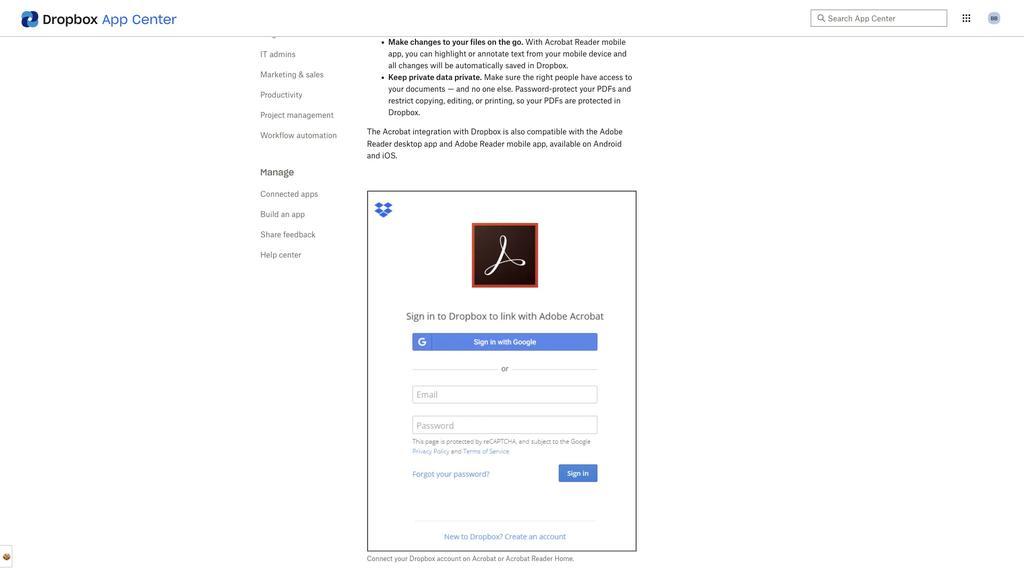 Task type: locate. For each thing, give the bounding box(es) containing it.
0 vertical spatial share
[[485, 2, 506, 11]]

2 vertical spatial to
[[625, 73, 632, 82]]

1 vertical spatial to
[[443, 37, 450, 46]]

0 vertical spatial access
[[462, 26, 486, 35]]

1 vertical spatial dropbox.
[[388, 108, 420, 117]]

productivity link
[[260, 90, 302, 99]]

your up people
[[545, 49, 561, 58]]

share feedback
[[260, 230, 316, 239]]

2 vertical spatial or
[[498, 555, 504, 563]]

documents down "private"
[[406, 84, 445, 93]]

2 horizontal spatial in
[[614, 96, 621, 105]]

app, down compatible
[[533, 139, 548, 148]]

home.
[[555, 555, 574, 563]]

dropbox.
[[536, 61, 568, 70], [388, 108, 420, 117]]

access inside share folders from dropbox with variable permissions throughout the collaborative review process so your team has the right level of access to modify documents in acrobat.
[[462, 26, 486, 35]]

0 horizontal spatial app,
[[388, 49, 403, 58]]

with up available
[[569, 127, 584, 136]]

documents inside make sure the right people have access to your documents — and no one else. password-protect your pdfs and restrict copying, editing, or printing, so your pdfs are protected in dropbox.
[[406, 84, 445, 93]]

mobile up device
[[602, 37, 626, 46]]

1 horizontal spatial adobe
[[600, 127, 623, 136]]

2 horizontal spatial to
[[625, 73, 632, 82]]

dropbox
[[553, 2, 583, 11], [43, 11, 98, 27], [471, 127, 501, 136], [409, 555, 435, 563]]

your
[[600, 14, 615, 23], [452, 37, 469, 46], [545, 49, 561, 58], [388, 84, 404, 93], [580, 84, 595, 93], [526, 96, 542, 105], [394, 555, 408, 563]]

1 horizontal spatial app,
[[533, 139, 548, 148]]

build an app link
[[260, 209, 305, 218]]

productivity
[[260, 90, 302, 99]]

mobile down also
[[507, 139, 531, 148]]

with inside share folders from dropbox with variable permissions throughout the collaborative review process so your team has the right level of access to modify documents in acrobat.
[[585, 2, 600, 11]]

acrobat
[[545, 37, 573, 46], [383, 127, 411, 136], [472, 555, 496, 563], [506, 555, 530, 563]]

dropbox app center
[[43, 11, 177, 27]]

on up annotate
[[487, 37, 497, 46]]

workflow
[[260, 130, 295, 139]]

app, inside with acrobat reader mobile app, you can highlight or annotate text from your mobile device and all changes will be automatically saved in dropbox.
[[388, 49, 403, 58]]

0 horizontal spatial so
[[516, 96, 524, 105]]

0 horizontal spatial on
[[463, 555, 470, 563]]

0 horizontal spatial to
[[443, 37, 450, 46]]

make
[[388, 37, 408, 46], [484, 73, 503, 82]]

is
[[503, 127, 509, 136]]

changes down you
[[399, 61, 428, 70]]

1 horizontal spatial app
[[424, 139, 437, 148]]

right left level
[[416, 26, 433, 35]]

app down 'integration'
[[424, 139, 437, 148]]

1 vertical spatial on
[[583, 139, 591, 148]]

0 horizontal spatial documents
[[406, 84, 445, 93]]

2 vertical spatial on
[[463, 555, 470, 563]]

2 horizontal spatial with
[[585, 2, 600, 11]]

1 vertical spatial or
[[476, 96, 483, 105]]

text
[[511, 49, 524, 58]]

0 vertical spatial in
[[565, 26, 572, 35]]

mobile
[[602, 37, 626, 46], [563, 49, 587, 58], [507, 139, 531, 148]]

1 horizontal spatial pdfs
[[597, 84, 616, 93]]

in right saved
[[528, 61, 534, 70]]

pdfs down protect
[[544, 96, 563, 105]]

from
[[534, 2, 551, 11], [526, 49, 543, 58]]

reader inside with acrobat reader mobile app, you can highlight or annotate text from your mobile device and all changes will be automatically saved in dropbox.
[[575, 37, 600, 46]]

access up files
[[462, 26, 486, 35]]

pdfs up protected
[[597, 84, 616, 93]]

connected apps
[[260, 189, 318, 198]]

dropbox up process
[[553, 2, 583, 11]]

right up password-
[[536, 73, 553, 82]]

help center link
[[260, 250, 301, 259]]

workflow automation link
[[260, 130, 337, 139]]

on
[[487, 37, 497, 46], [583, 139, 591, 148], [463, 555, 470, 563]]

share feedback link
[[260, 230, 316, 239]]

dropbox inside the acrobat integration with dropbox is also compatible with the adobe reader desktop app and adobe reader mobile app, available on android and ios.
[[471, 127, 501, 136]]

1 vertical spatial pdfs
[[544, 96, 563, 105]]

the up files
[[475, 14, 486, 23]]

from up review
[[534, 2, 551, 11]]

1 horizontal spatial make
[[484, 73, 503, 82]]

editing,
[[447, 96, 473, 105]]

feedback
[[283, 230, 316, 239]]

changes
[[410, 37, 441, 46], [399, 61, 428, 70]]

dropbox left is
[[471, 127, 501, 136]]

&
[[299, 70, 304, 79]]

access right have
[[599, 73, 623, 82]]

0 vertical spatial app,
[[388, 49, 403, 58]]

1 vertical spatial in
[[528, 61, 534, 70]]

in right protected
[[614, 96, 621, 105]]

with acrobat reader mobile app, you can highlight or annotate text from your mobile device and all changes will be automatically saved in dropbox.
[[388, 37, 627, 70]]

dropbox left the app
[[43, 11, 98, 27]]

from down with
[[526, 49, 543, 58]]

1 vertical spatial access
[[599, 73, 623, 82]]

private.
[[454, 73, 482, 82]]

from inside share folders from dropbox with variable permissions throughout the collaborative review process so your team has the right level of access to modify documents in acrobat.
[[534, 2, 551, 11]]

your inside share folders from dropbox with variable permissions throughout the collaborative review process so your team has the right level of access to modify documents in acrobat.
[[600, 14, 615, 23]]

dropbox. inside make sure the right people have access to your documents — and no one else. password-protect your pdfs and restrict copying, editing, or printing, so your pdfs are protected in dropbox.
[[388, 108, 420, 117]]

dropbox. inside with acrobat reader mobile app, you can highlight or annotate text from your mobile device and all changes will be automatically saved in dropbox.
[[536, 61, 568, 70]]

0 vertical spatial from
[[534, 2, 551, 11]]

1 vertical spatial make
[[484, 73, 503, 82]]

or right account
[[498, 555, 504, 563]]

with
[[585, 2, 600, 11], [453, 127, 469, 136], [569, 127, 584, 136]]

acrobat inside with acrobat reader mobile app, you can highlight or annotate text from your mobile device and all changes will be automatically saved in dropbox.
[[545, 37, 573, 46]]

documents down review
[[524, 26, 563, 35]]

1 horizontal spatial right
[[536, 73, 553, 82]]

so
[[590, 14, 598, 23], [516, 96, 524, 105]]

0 horizontal spatial right
[[416, 26, 433, 35]]

or inside with acrobat reader mobile app, you can highlight or annotate text from your mobile device and all changes will be automatically saved in dropbox.
[[468, 49, 476, 58]]

0 vertical spatial to
[[488, 26, 495, 35]]

copying,
[[416, 96, 445, 105]]

1 vertical spatial so
[[516, 96, 524, 105]]

1 horizontal spatial to
[[488, 26, 495, 35]]

1 vertical spatial share
[[260, 230, 281, 239]]

0 vertical spatial pdfs
[[597, 84, 616, 93]]

your inside with acrobat reader mobile app, you can highlight or annotate text from your mobile device and all changes will be automatically saved in dropbox.
[[545, 49, 561, 58]]

folders
[[508, 2, 532, 11]]

2 vertical spatial in
[[614, 96, 621, 105]]

1 horizontal spatial on
[[487, 37, 497, 46]]

has
[[388, 26, 401, 35]]

with up process
[[585, 2, 600, 11]]

0 vertical spatial or
[[468, 49, 476, 58]]

right
[[416, 26, 433, 35], [536, 73, 553, 82]]

1 vertical spatial from
[[526, 49, 543, 58]]

your down of
[[452, 37, 469, 46]]

pdfs
[[597, 84, 616, 93], [544, 96, 563, 105]]

documents
[[524, 26, 563, 35], [406, 84, 445, 93]]

0 horizontal spatial mobile
[[507, 139, 531, 148]]

0 vertical spatial make
[[388, 37, 408, 46]]

the down modify at the top of the page
[[498, 37, 510, 46]]

0 horizontal spatial pdfs
[[544, 96, 563, 105]]

so up acrobat.
[[590, 14, 598, 23]]

make up one
[[484, 73, 503, 82]]

1 vertical spatial changes
[[399, 61, 428, 70]]

level
[[435, 26, 451, 35]]

the inside the acrobat integration with dropbox is also compatible with the adobe reader desktop app and adobe reader mobile app, available on android and ios.
[[586, 127, 598, 136]]

to inside share folders from dropbox with variable permissions throughout the collaborative review process so your team has the right level of access to modify documents in acrobat.
[[488, 26, 495, 35]]

so down password-
[[516, 96, 524, 105]]

0 vertical spatial right
[[416, 26, 433, 35]]

one
[[482, 84, 495, 93]]

app, up all
[[388, 49, 403, 58]]

management
[[287, 110, 334, 119]]

people
[[555, 73, 579, 82]]

make sure the right people have access to your documents — and no one else. password-protect your pdfs and restrict copying, editing, or printing, so your pdfs are protected in dropbox.
[[388, 73, 632, 117]]

the up android
[[586, 127, 598, 136]]

printing,
[[485, 96, 514, 105]]

your right the connect
[[394, 555, 408, 563]]

0 vertical spatial app
[[424, 139, 437, 148]]

acrobat up the desktop
[[383, 127, 411, 136]]

documents inside share folders from dropbox with variable permissions throughout the collaborative review process so your team has the right level of access to modify documents in acrobat.
[[524, 26, 563, 35]]

0 vertical spatial documents
[[524, 26, 563, 35]]

2 horizontal spatial on
[[583, 139, 591, 148]]

changes up the 'can' at the left top of page
[[410, 37, 441, 46]]

all
[[388, 61, 397, 70]]

make down the has on the left top of page
[[388, 37, 408, 46]]

adobe down editing,
[[455, 139, 478, 148]]

1 horizontal spatial share
[[485, 2, 506, 11]]

app right an
[[292, 209, 305, 218]]

highlight
[[435, 49, 466, 58]]

0 horizontal spatial dropbox.
[[388, 108, 420, 117]]

the acrobat integration with dropbox is also compatible with the adobe reader desktop app and adobe reader mobile app, available on android and ios.
[[367, 127, 623, 160]]

0 horizontal spatial access
[[462, 26, 486, 35]]

0 horizontal spatial share
[[260, 230, 281, 239]]

on right account
[[463, 555, 470, 563]]

1 horizontal spatial access
[[599, 73, 623, 82]]

make inside make sure the right people have access to your documents — and no one else. password-protect your pdfs and restrict copying, editing, or printing, so your pdfs are protected in dropbox.
[[484, 73, 503, 82]]

automation
[[297, 130, 337, 139]]

with right 'integration'
[[453, 127, 469, 136]]

0 horizontal spatial in
[[528, 61, 534, 70]]

the up password-
[[523, 73, 534, 82]]

1 horizontal spatial documents
[[524, 26, 563, 35]]

1 vertical spatial adobe
[[455, 139, 478, 148]]

reader
[[575, 37, 600, 46], [367, 139, 392, 148], [480, 139, 505, 148], [531, 555, 553, 563]]

share inside share folders from dropbox with variable permissions throughout the collaborative review process so your team has the right level of access to modify documents in acrobat.
[[485, 2, 506, 11]]

1 vertical spatial right
[[536, 73, 553, 82]]

0 horizontal spatial make
[[388, 37, 408, 46]]

have
[[581, 73, 597, 82]]

in inside share folders from dropbox with variable permissions throughout the collaborative review process so your team has the right level of access to modify documents in acrobat.
[[565, 26, 572, 35]]

acrobat right with
[[545, 37, 573, 46]]

keep private data private.
[[388, 73, 482, 82]]

1 horizontal spatial dropbox.
[[536, 61, 568, 70]]

2 vertical spatial mobile
[[507, 139, 531, 148]]

protect
[[552, 84, 577, 93]]

will
[[430, 61, 443, 70]]

desktop
[[394, 139, 422, 148]]

and
[[614, 49, 627, 58], [456, 84, 469, 93], [618, 84, 631, 93], [439, 139, 453, 148], [367, 151, 380, 160]]

app
[[424, 139, 437, 148], [292, 209, 305, 218]]

in down process
[[565, 26, 572, 35]]

data
[[436, 73, 453, 82]]

mobile up people
[[563, 49, 587, 58]]

device
[[589, 49, 612, 58]]

2 horizontal spatial mobile
[[602, 37, 626, 46]]

bb
[[991, 15, 998, 21]]

1 vertical spatial app
[[292, 209, 305, 218]]

0 vertical spatial adobe
[[600, 127, 623, 136]]

dropbox left account
[[409, 555, 435, 563]]

to down level
[[443, 37, 450, 46]]

else.
[[497, 84, 513, 93]]

to right have
[[625, 73, 632, 82]]

app
[[102, 11, 128, 27]]

dropbox. up people
[[536, 61, 568, 70]]

it admins
[[260, 49, 296, 58]]

to left modify at the top of the page
[[488, 26, 495, 35]]

project management link
[[260, 110, 334, 119]]

to
[[488, 26, 495, 35], [443, 37, 450, 46], [625, 73, 632, 82]]

0 vertical spatial dropbox.
[[536, 61, 568, 70]]

reader down acrobat.
[[575, 37, 600, 46]]

or down files
[[468, 49, 476, 58]]

0 vertical spatial so
[[590, 14, 598, 23]]

your down keep
[[388, 84, 404, 93]]

from inside with acrobat reader mobile app, you can highlight or annotate text from your mobile device and all changes will be automatically saved in dropbox.
[[526, 49, 543, 58]]

1 horizontal spatial in
[[565, 26, 572, 35]]

esignature link
[[260, 29, 299, 38]]

or down no
[[476, 96, 483, 105]]

share down build
[[260, 230, 281, 239]]

0 horizontal spatial adobe
[[455, 139, 478, 148]]

1 vertical spatial app,
[[533, 139, 548, 148]]

compatible
[[527, 127, 567, 136]]

adobe up android
[[600, 127, 623, 136]]

you
[[405, 49, 418, 58]]

1 vertical spatial documents
[[406, 84, 445, 93]]

on left android
[[583, 139, 591, 148]]

marketing & sales
[[260, 70, 324, 79]]

acrobat left home. on the right bottom
[[506, 555, 530, 563]]

share up collaborative
[[485, 2, 506, 11]]

share for folders
[[485, 2, 506, 11]]

0 horizontal spatial app
[[292, 209, 305, 218]]

project
[[260, 110, 285, 119]]

it
[[260, 49, 267, 58]]

process
[[560, 14, 588, 23]]

1 horizontal spatial with
[[569, 127, 584, 136]]

1 horizontal spatial so
[[590, 14, 598, 23]]

app,
[[388, 49, 403, 58], [533, 139, 548, 148]]

1 horizontal spatial mobile
[[563, 49, 587, 58]]

permissions
[[388, 14, 431, 23]]

dropbox. down restrict
[[388, 108, 420, 117]]

reader left home. on the right bottom
[[531, 555, 553, 563]]

collaborative
[[488, 14, 533, 23]]

your down variable
[[600, 14, 615, 23]]



Task type: vqa. For each thing, say whether or not it's contained in the screenshot.
settings
no



Task type: describe. For each thing, give the bounding box(es) containing it.
center
[[279, 250, 301, 259]]

to inside make sure the right people have access to your documents — and no one else. password-protect your pdfs and restrict copying, editing, or printing, so your pdfs are protected in dropbox.
[[625, 73, 632, 82]]

connected apps link
[[260, 189, 318, 198]]

workflow automation
[[260, 130, 337, 139]]

app, inside the acrobat integration with dropbox is also compatible with the adobe reader desktop app and adobe reader mobile app, available on android and ios.
[[533, 139, 548, 148]]

sure
[[505, 73, 521, 82]]

right inside make sure the right people have access to your documents — and no one else. password-protect your pdfs and restrict copying, editing, or printing, so your pdfs are protected in dropbox.
[[536, 73, 553, 82]]

access inside make sure the right people have access to your documents — and no one else. password-protect your pdfs and restrict copying, editing, or printing, so your pdfs are protected in dropbox.
[[599, 73, 623, 82]]

available
[[550, 139, 581, 148]]

of
[[453, 26, 460, 35]]

modify
[[497, 26, 522, 35]]

are
[[565, 96, 576, 105]]

marketing & sales link
[[260, 70, 324, 79]]

changes inside with acrobat reader mobile app, you can highlight or annotate text from your mobile device and all changes will be automatically saved in dropbox.
[[399, 61, 428, 70]]

the down permissions
[[403, 26, 414, 35]]

also
[[511, 127, 525, 136]]

android
[[593, 139, 622, 148]]

bb button
[[986, 10, 1003, 27]]

your down have
[[580, 84, 595, 93]]

0 vertical spatial changes
[[410, 37, 441, 46]]

so inside share folders from dropbox with variable permissions throughout the collaborative review process so your team has the right level of access to modify documents in acrobat.
[[590, 14, 598, 23]]

app inside the acrobat integration with dropbox is also compatible with the adobe reader desktop app and adobe reader mobile app, available on android and ios.
[[424, 139, 437, 148]]

share folders from dropbox with variable permissions throughout the collaborative review process so your team has the right level of access to modify documents in acrobat.
[[388, 2, 635, 35]]

build
[[260, 209, 279, 218]]

or inside make sure the right people have access to your documents — and no one else. password-protect your pdfs and restrict copying, editing, or printing, so your pdfs are protected in dropbox.
[[476, 96, 483, 105]]

no
[[471, 84, 480, 93]]

0 vertical spatial on
[[487, 37, 497, 46]]

connected
[[260, 189, 299, 198]]

—
[[447, 84, 454, 93]]

the inside make sure the right people have access to your documents — and no one else. password-protect your pdfs and restrict copying, editing, or printing, so your pdfs are protected in dropbox.
[[523, 73, 534, 82]]

automatically
[[455, 61, 503, 70]]

Search App Center text field
[[828, 12, 941, 24]]

mobile inside the acrobat integration with dropbox is also compatible with the adobe reader desktop app and adobe reader mobile app, available on android and ios.
[[507, 139, 531, 148]]

an
[[281, 209, 290, 218]]

reader down the
[[367, 139, 392, 148]]

saved
[[505, 61, 526, 70]]

0 vertical spatial mobile
[[602, 37, 626, 46]]

restrict
[[388, 96, 414, 105]]

sales
[[306, 70, 324, 79]]

0 horizontal spatial with
[[453, 127, 469, 136]]

make changes to your files on the go.
[[388, 37, 523, 46]]

review
[[535, 14, 558, 23]]

build an app
[[260, 209, 305, 218]]

dropbox inside share folders from dropbox with variable permissions throughout the collaborative review process so your team has the right level of access to modify documents in acrobat.
[[553, 2, 583, 11]]

so inside make sure the right people have access to your documents — and no one else. password-protect your pdfs and restrict copying, editing, or printing, so your pdfs are protected in dropbox.
[[516, 96, 524, 105]]

can
[[420, 49, 433, 58]]

protected
[[578, 96, 612, 105]]

center
[[132, 11, 177, 27]]

acrobat inside the acrobat integration with dropbox is also compatible with the adobe reader desktop app and adobe reader mobile app, available on android and ios.
[[383, 127, 411, 136]]

connect
[[367, 555, 393, 563]]

manage
[[260, 167, 294, 178]]

the
[[367, 127, 381, 136]]

integration
[[413, 127, 451, 136]]

files
[[470, 37, 486, 46]]

account
[[437, 555, 461, 563]]

project management
[[260, 110, 334, 119]]

help center
[[260, 250, 301, 259]]

acrobat.
[[574, 26, 604, 35]]

connect your dropbox account on acrobat or acrobat reader home.
[[367, 555, 574, 563]]

and inside with acrobat reader mobile app, you can highlight or annotate text from your mobile device and all changes will be automatically saved in dropbox.
[[614, 49, 627, 58]]

it admins link
[[260, 49, 296, 58]]

your down password-
[[526, 96, 542, 105]]

1 vertical spatial mobile
[[563, 49, 587, 58]]

on inside the acrobat integration with dropbox is also compatible with the adobe reader desktop app and adobe reader mobile app, available on android and ios.
[[583, 139, 591, 148]]

reader down is
[[480, 139, 505, 148]]

variable
[[602, 2, 630, 11]]

make for changes
[[388, 37, 408, 46]]

apps
[[301, 189, 318, 198]]

share for feedback
[[260, 230, 281, 239]]

right inside share folders from dropbox with variable permissions throughout the collaborative review process so your team has the right level of access to modify documents in acrobat.
[[416, 26, 433, 35]]

keep
[[388, 73, 407, 82]]

acrobat right account
[[472, 555, 496, 563]]

admins
[[269, 49, 296, 58]]

password-
[[515, 84, 552, 93]]

with
[[525, 37, 543, 46]]

help
[[260, 250, 277, 259]]

marketing
[[260, 70, 297, 79]]

esignature
[[260, 29, 299, 38]]

be
[[445, 61, 453, 70]]

in inside with acrobat reader mobile app, you can highlight or annotate text from your mobile device and all changes will be automatically saved in dropbox.
[[528, 61, 534, 70]]

make for sure
[[484, 73, 503, 82]]

go.
[[512, 37, 523, 46]]

team
[[617, 14, 635, 23]]

private
[[409, 73, 434, 82]]

ios.
[[382, 151, 397, 160]]

throughout
[[433, 14, 473, 23]]

in inside make sure the right people have access to your documents — and no one else. password-protect your pdfs and restrict copying, editing, or printing, so your pdfs are protected in dropbox.
[[614, 96, 621, 105]]



